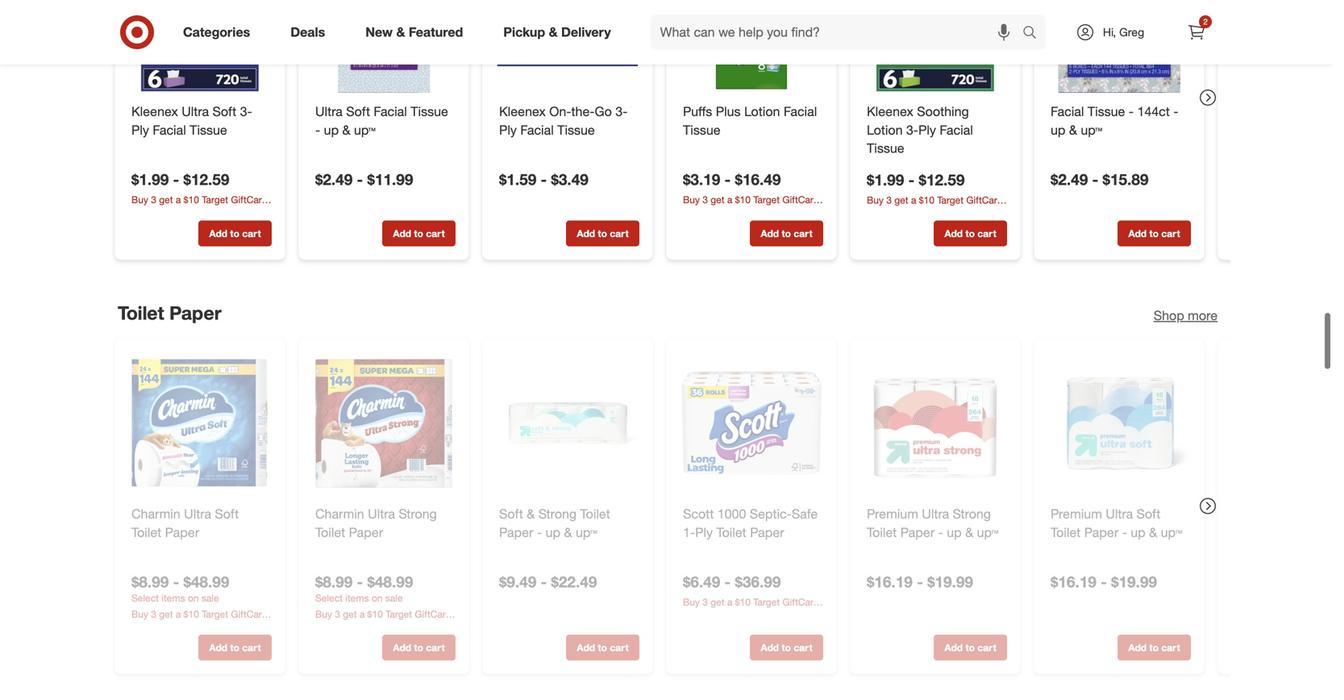 Task type: vqa. For each thing, say whether or not it's contained in the screenshot.
Disney Gift Card (Email Delivery) 'image'
no



Task type: locate. For each thing, give the bounding box(es) containing it.
cart for kleenex on-the-go 3- ply facial tissue
[[610, 227, 629, 239]]

soft for premium ultra soft toilet paper - up & up™
[[1137, 506, 1161, 522]]

kleenex ultra soft 3- ply facial tissue link
[[131, 102, 269, 139]]

ply inside kleenex ultra soft 3- ply facial tissue
[[131, 122, 149, 138]]

facial
[[374, 103, 407, 119], [784, 103, 817, 119], [1051, 103, 1085, 119], [153, 122, 186, 138], [521, 122, 554, 138], [940, 122, 974, 138]]

up inside "soft & strong toilet paper - up & up™"
[[546, 525, 561, 540]]

1 horizontal spatial 3-
[[616, 103, 628, 119]]

1 horizontal spatial strong
[[539, 506, 577, 522]]

ultra inside ultra soft facial tissue - up & up™
[[315, 103, 343, 119]]

facial tissue - 144ct - up & up™ image
[[1048, 0, 1192, 92], [1048, 0, 1192, 92]]

$1.99
[[131, 170, 169, 188], [867, 170, 905, 189]]

3- inside kleenex on-the-go 3- ply facial tissue
[[616, 103, 628, 119]]

paper inside 'premium ultra soft toilet paper - up & up™'
[[1085, 525, 1119, 540]]

new & featured
[[366, 24, 463, 40]]

2 $16.19 from the left
[[1051, 573, 1097, 591]]

-
[[1129, 103, 1134, 119], [1174, 103, 1179, 119], [315, 122, 320, 138], [173, 170, 179, 188], [357, 170, 363, 188], [541, 170, 547, 188], [725, 170, 731, 188], [1093, 170, 1099, 188], [909, 170, 915, 189], [537, 525, 542, 540], [939, 525, 944, 540], [1123, 525, 1128, 540], [173, 573, 179, 591], [357, 573, 363, 591], [541, 573, 547, 591], [725, 573, 731, 591], [917, 573, 924, 591], [1101, 573, 1108, 591]]

1 horizontal spatial $16.19
[[1051, 573, 1097, 591]]

facial inside facial tissue - 144ct - up & up™
[[1051, 103, 1085, 119]]

1 horizontal spatial $48.99
[[368, 573, 413, 591]]

1 horizontal spatial $19.99
[[1112, 573, 1158, 591]]

2 horizontal spatial strong
[[953, 506, 991, 522]]

up™ inside facial tissue - 144ct - up & up™
[[1081, 122, 1103, 138]]

1 items from the left
[[162, 592, 185, 604]]

lotion inside puffs plus lotion facial tissue
[[745, 103, 780, 119]]

soft inside charmin ultra soft toilet paper
[[215, 506, 239, 522]]

1 $8.99 - $48.99 select items on sale from the left
[[131, 573, 229, 604]]

$8.99 - $48.99 select items on sale for charmin ultra soft toilet paper
[[131, 573, 229, 604]]

pickup & delivery link
[[490, 15, 631, 50]]

0 horizontal spatial $8.99
[[131, 573, 169, 591]]

$48.99
[[184, 573, 229, 591], [368, 573, 413, 591]]

cart for ultra soft facial tissue - up & up™
[[426, 227, 445, 239]]

2 kleenex from the left
[[499, 103, 546, 119]]

scott 1000 septic-safe 1-ply toilet paper link
[[683, 505, 820, 542]]

2 horizontal spatial kleenex
[[867, 103, 914, 119]]

to for charmin ultra soft toilet paper
[[230, 642, 240, 654]]

select for charmin ultra soft toilet paper
[[131, 592, 159, 604]]

$8.99 - $48.99 select items on sale
[[131, 573, 229, 604], [315, 573, 413, 604]]

premium ultra soft toilet paper - up & up™ image
[[1048, 352, 1192, 495], [1048, 352, 1192, 495]]

soft inside kleenex ultra soft 3- ply facial tissue
[[213, 103, 237, 119]]

$16.19 - $19.99 for premium ultra strong toilet paper - up & up™
[[867, 573, 974, 591]]

scott 1000 septic-safe 1-ply toilet paper image
[[680, 352, 824, 495], [680, 352, 824, 495]]

facial inside kleenex ultra soft 3- ply facial tissue
[[153, 122, 186, 138]]

lotion for $1.99 - $12.59
[[867, 122, 903, 138]]

3- inside kleenex soothing lotion 3-ply facial tissue
[[907, 122, 919, 138]]

$1.99 - $12.59 for lotion
[[867, 170, 965, 189]]

1 premium from the left
[[867, 506, 919, 522]]

1 horizontal spatial $1.99 - $12.59
[[867, 170, 965, 189]]

$1.99 - $12.59 down kleenex soothing lotion 3-ply facial tissue
[[867, 170, 965, 189]]

categories link
[[169, 15, 270, 50]]

1 horizontal spatial sale
[[385, 592, 403, 604]]

1 horizontal spatial $12.59
[[919, 170, 965, 189]]

premium inside the 'premium ultra strong toilet paper - up & up™'
[[867, 506, 919, 522]]

$12.59 down kleenex ultra soft 3- ply facial tissue link
[[184, 170, 229, 188]]

lotion for $3.19 - $16.49
[[745, 103, 780, 119]]

kleenex inside kleenex soothing lotion 3-ply facial tissue
[[867, 103, 914, 119]]

select
[[131, 592, 159, 604], [315, 592, 343, 604]]

1 horizontal spatial items
[[346, 592, 369, 604]]

$1.99 - $12.59
[[131, 170, 229, 188], [867, 170, 965, 189]]

2 on from the left
[[372, 592, 383, 604]]

toilet for soft & strong toilet paper - up & up™
[[580, 506, 610, 522]]

sale down 'charmin ultra strong toilet paper' link
[[385, 592, 403, 604]]

premium ultra strong toilet paper - up & up™ image
[[864, 352, 1008, 495], [864, 352, 1008, 495]]

$3.19 - $16.49
[[683, 170, 781, 188]]

3 kleenex from the left
[[867, 103, 914, 119]]

items for charmin ultra soft toilet paper
[[162, 592, 185, 604]]

charmin for charmin ultra soft toilet paper
[[131, 506, 180, 522]]

scott 1000 septic-safe 1-ply toilet paper
[[683, 506, 818, 540]]

up for soft & strong toilet paper - up & up™
[[546, 525, 561, 540]]

144ct
[[1138, 103, 1170, 119]]

puffs plus lotion facial tissue
[[683, 103, 817, 138]]

1 $2.49 from the left
[[315, 170, 353, 188]]

hi,
[[1104, 25, 1117, 39]]

$1.99 - $12.59 for soft
[[131, 170, 229, 188]]

kleenex inside kleenex on-the-go 3- ply facial tissue
[[499, 103, 546, 119]]

1 horizontal spatial $2.49
[[1051, 170, 1089, 188]]

strong for $16.19
[[953, 506, 991, 522]]

$1.99 down kleenex ultra soft 3- ply facial tissue
[[131, 170, 169, 188]]

add to cart button for charmin ultra strong toilet paper
[[382, 635, 456, 660]]

kleenex for kleenex ultra soft 3- ply facial tissue
[[131, 103, 178, 119]]

0 horizontal spatial select
[[131, 592, 159, 604]]

pickup
[[504, 24, 546, 40]]

categories
[[183, 24, 250, 40]]

facial inside ultra soft facial tissue - up & up™
[[374, 103, 407, 119]]

$19.99 down premium ultra soft toilet paper - up & up™ link
[[1112, 573, 1158, 591]]

go
[[595, 103, 612, 119]]

up inside the 'premium ultra strong toilet paper - up & up™'
[[947, 525, 962, 540]]

toilet for charmin ultra strong toilet paper
[[315, 525, 345, 540]]

1 $16.19 - $19.99 from the left
[[867, 573, 974, 591]]

strong
[[399, 506, 437, 522], [539, 506, 577, 522], [953, 506, 991, 522]]

deals
[[291, 24, 325, 40]]

ultra inside 'premium ultra soft toilet paper - up & up™'
[[1106, 506, 1134, 522]]

2 sale from the left
[[385, 592, 403, 604]]

kleenex
[[131, 103, 178, 119], [499, 103, 546, 119], [867, 103, 914, 119]]

$16.19 down 'premium ultra soft toilet paper - up & up™'
[[1051, 573, 1097, 591]]

ultra soft facial tissue - up & up™
[[315, 103, 448, 138]]

add to cart button for premium ultra soft toilet paper - up & up™
[[1118, 635, 1192, 660]]

0 horizontal spatial strong
[[399, 506, 437, 522]]

delivery
[[562, 24, 611, 40]]

toilet paper
[[118, 302, 222, 324]]

add to cart for charmin ultra soft toilet paper
[[209, 642, 261, 654]]

1 charmin from the left
[[131, 506, 180, 522]]

new
[[366, 24, 393, 40]]

1 kleenex from the left
[[131, 103, 178, 119]]

paper for premium ultra soft toilet paper - up & up™
[[1085, 525, 1119, 540]]

add to cart
[[209, 227, 261, 239], [393, 227, 445, 239], [577, 227, 629, 239], [761, 227, 813, 239], [945, 227, 997, 239], [1129, 227, 1181, 239], [209, 642, 261, 654], [393, 642, 445, 654], [577, 642, 629, 654], [761, 642, 813, 654], [945, 642, 997, 654], [1129, 642, 1181, 654]]

$8.99 down charmin ultra strong toilet paper
[[315, 573, 353, 591]]

kleenex soothing lotion 3-ply facial tissue image
[[864, 0, 1008, 92], [864, 0, 1008, 92]]

$19.99 down premium ultra strong toilet paper - up & up™ link on the right bottom
[[928, 573, 974, 591]]

$16.19 for premium ultra soft toilet paper - up & up™
[[1051, 573, 1097, 591]]

ply
[[131, 122, 149, 138], [499, 122, 517, 138], [919, 122, 937, 138], [696, 525, 713, 540]]

$48.99 down charmin ultra soft toilet paper link
[[184, 573, 229, 591]]

sale
[[202, 592, 219, 604], [385, 592, 403, 604]]

$16.19 - $19.99
[[867, 573, 974, 591], [1051, 573, 1158, 591]]

0 horizontal spatial sale
[[202, 592, 219, 604]]

0 horizontal spatial charmin
[[131, 506, 180, 522]]

$1.99 - $12.59 down kleenex ultra soft 3- ply facial tissue
[[131, 170, 229, 188]]

0 horizontal spatial 3-
[[240, 103, 252, 119]]

$8.99 - $48.99 select items on sale down charmin ultra soft toilet paper
[[131, 573, 229, 604]]

0 horizontal spatial items
[[162, 592, 185, 604]]

soft & strong toilet paper - up & up™ image
[[496, 352, 640, 495], [496, 352, 640, 495]]

$8.99 down charmin ultra soft toilet paper
[[131, 573, 169, 591]]

$16.19 down the 'premium ultra strong toilet paper - up & up™'
[[867, 573, 913, 591]]

greg
[[1120, 25, 1145, 39]]

1-
[[683, 525, 696, 540]]

$9.49 - $22.49
[[499, 573, 597, 591]]

on for charmin ultra soft toilet paper
[[188, 592, 199, 604]]

add for puffs plus lotion facial tissue
[[761, 227, 779, 239]]

$16.19
[[867, 573, 913, 591], [1051, 573, 1097, 591]]

0 horizontal spatial premium
[[867, 506, 919, 522]]

tissue
[[411, 103, 448, 119], [1088, 103, 1126, 119], [190, 122, 227, 138], [558, 122, 595, 138], [683, 122, 721, 138], [867, 140, 905, 156]]

1 select from the left
[[131, 592, 159, 604]]

paper inside "soft & strong toilet paper - up & up™"
[[499, 525, 534, 540]]

2 $2.49 from the left
[[1051, 170, 1089, 188]]

0 horizontal spatial $16.19 - $19.99
[[867, 573, 974, 591]]

to for kleenex soothing lotion 3-ply facial tissue
[[966, 227, 975, 239]]

$11.99
[[368, 170, 413, 188]]

the-
[[572, 103, 595, 119]]

tissue inside kleenex on-the-go 3- ply facial tissue
[[558, 122, 595, 138]]

featured
[[409, 24, 463, 40]]

1 $16.19 from the left
[[867, 573, 913, 591]]

1 sale from the left
[[202, 592, 219, 604]]

soft
[[213, 103, 237, 119], [346, 103, 370, 119], [215, 506, 239, 522], [499, 506, 523, 522], [1137, 506, 1161, 522]]

items for charmin ultra strong toilet paper
[[346, 592, 369, 604]]

up™ inside the 'premium ultra strong toilet paper - up & up™'
[[977, 525, 999, 540]]

& inside 'premium ultra soft toilet paper - up & up™'
[[1150, 525, 1158, 540]]

2 items from the left
[[346, 592, 369, 604]]

lotion
[[745, 103, 780, 119], [867, 122, 903, 138]]

$16.19 - $19.99 down 'premium ultra soft toilet paper - up & up™'
[[1051, 573, 1158, 591]]

1 horizontal spatial charmin
[[315, 506, 364, 522]]

toilet inside "soft & strong toilet paper - up & up™"
[[580, 506, 610, 522]]

0 horizontal spatial $16.19
[[867, 573, 913, 591]]

3- for kleenex soothing lotion 3-ply facial tissue
[[907, 122, 919, 138]]

1 vertical spatial lotion
[[867, 122, 903, 138]]

$6.49
[[683, 573, 721, 591]]

1 $8.99 from the left
[[131, 573, 169, 591]]

$48.99 down 'charmin ultra strong toilet paper' link
[[368, 573, 413, 591]]

0 horizontal spatial kleenex
[[131, 103, 178, 119]]

premium ultra soft toilet paper - up & up™ link
[[1051, 505, 1188, 542]]

charmin ultra strong toilet paper
[[315, 506, 437, 540]]

ultra inside charmin ultra strong toilet paper
[[368, 506, 395, 522]]

$48.99 for charmin ultra soft toilet paper
[[184, 573, 229, 591]]

0 horizontal spatial $2.49
[[315, 170, 353, 188]]

add to cart button for charmin ultra soft toilet paper
[[198, 635, 272, 660]]

on
[[188, 592, 199, 604], [372, 592, 383, 604]]

$3.49
[[551, 170, 589, 188]]

ultra inside kleenex ultra soft 3- ply facial tissue
[[182, 103, 209, 119]]

$1.99 down kleenex soothing lotion 3-ply facial tissue
[[867, 170, 905, 189]]

0 horizontal spatial $1.99 - $12.59
[[131, 170, 229, 188]]

$2.49 left $15.89
[[1051, 170, 1089, 188]]

add to cart button for premium ultra strong toilet paper - up & up™
[[934, 635, 1008, 660]]

to for puffs plus lotion facial tissue
[[782, 227, 791, 239]]

up inside 'premium ultra soft toilet paper - up & up™'
[[1131, 525, 1146, 540]]

toilet inside charmin ultra soft toilet paper
[[131, 525, 162, 540]]

3-
[[240, 103, 252, 119], [616, 103, 628, 119], [907, 122, 919, 138]]

1000
[[718, 506, 747, 522]]

1 horizontal spatial $8.99 - $48.99 select items on sale
[[315, 573, 413, 604]]

add to cart for puffs plus lotion facial tissue
[[761, 227, 813, 239]]

toilet inside "scott 1000 septic-safe 1-ply toilet paper"
[[717, 525, 747, 540]]

facial tissue - 144ct - up & up™
[[1051, 103, 1179, 138]]

add for premium ultra strong toilet paper - up & up™
[[945, 642, 963, 654]]

$12.59 down the kleenex soothing lotion 3-ply facial tissue link
[[919, 170, 965, 189]]

paper
[[169, 302, 222, 324], [165, 525, 199, 540], [349, 525, 383, 540], [499, 525, 534, 540], [750, 525, 785, 540], [901, 525, 935, 540], [1085, 525, 1119, 540]]

1 horizontal spatial $8.99
[[315, 573, 353, 591]]

kleenex ultra soft 3-ply facial tissue image
[[128, 0, 272, 92], [128, 0, 272, 92]]

2 $8.99 - $48.99 select items on sale from the left
[[315, 573, 413, 604]]

$19.99
[[928, 573, 974, 591], [1112, 573, 1158, 591]]

paper inside charmin ultra soft toilet paper
[[165, 525, 199, 540]]

1 on from the left
[[188, 592, 199, 604]]

facial inside kleenex soothing lotion 3-ply facial tissue
[[940, 122, 974, 138]]

add for charmin ultra strong toilet paper
[[393, 642, 412, 654]]

to for facial tissue - 144ct - up & up™
[[1150, 227, 1159, 239]]

soft inside 'premium ultra soft toilet paper - up & up™'
[[1137, 506, 1161, 522]]

toilet for premium ultra soft toilet paper - up & up™
[[1051, 525, 1081, 540]]

2 charmin from the left
[[315, 506, 364, 522]]

up inside facial tissue - 144ct - up & up™
[[1051, 122, 1066, 138]]

items down charmin ultra soft toilet paper
[[162, 592, 185, 604]]

2 $16.19 - $19.99 from the left
[[1051, 573, 1158, 591]]

2 premium from the left
[[1051, 506, 1103, 522]]

$12.59
[[184, 170, 229, 188], [919, 170, 965, 189]]

$16.19 - $19.99 down the 'premium ultra strong toilet paper - up & up™'
[[867, 573, 974, 591]]

items down charmin ultra strong toilet paper
[[346, 592, 369, 604]]

1 $19.99 from the left
[[928, 573, 974, 591]]

paper inside the 'premium ultra strong toilet paper - up & up™'
[[901, 525, 935, 540]]

add to cart for scott 1000 septic-safe 1-ply toilet paper
[[761, 642, 813, 654]]

soft for charmin ultra soft toilet paper
[[215, 506, 239, 522]]

charmin ultra soft toilet paper image
[[128, 352, 272, 495], [128, 352, 272, 495]]

search button
[[1016, 15, 1054, 53]]

items
[[162, 592, 185, 604], [346, 592, 369, 604]]

puffs plus lotion facial tissue image
[[680, 0, 824, 92], [680, 0, 824, 92]]

cart for kleenex ultra soft 3- ply facial tissue
[[242, 227, 261, 239]]

2
[[1204, 17, 1208, 27]]

ply inside kleenex on-the-go 3- ply facial tissue
[[499, 122, 517, 138]]

toilet inside 'premium ultra soft toilet paper - up & up™'
[[1051, 525, 1081, 540]]

more
[[1188, 308, 1218, 323]]

1 horizontal spatial $16.19 - $19.99
[[1051, 573, 1158, 591]]

on down charmin ultra soft toilet paper link
[[188, 592, 199, 604]]

add to cart button for puffs plus lotion facial tissue
[[750, 220, 824, 246]]

premium ultra strong toilet paper - up & up™
[[867, 506, 999, 540]]

1 horizontal spatial lotion
[[867, 122, 903, 138]]

1 horizontal spatial select
[[315, 592, 343, 604]]

ultra
[[182, 103, 209, 119], [315, 103, 343, 119], [184, 506, 211, 522], [368, 506, 395, 522], [922, 506, 950, 522], [1106, 506, 1134, 522]]

cart
[[242, 227, 261, 239], [426, 227, 445, 239], [610, 227, 629, 239], [794, 227, 813, 239], [978, 227, 997, 239], [1162, 227, 1181, 239], [242, 642, 261, 654], [426, 642, 445, 654], [610, 642, 629, 654], [794, 642, 813, 654], [978, 642, 997, 654], [1162, 642, 1181, 654]]

$8.99 - $48.99 select items on sale down charmin ultra strong toilet paper
[[315, 573, 413, 604]]

add to cart button
[[198, 220, 272, 246], [382, 220, 456, 246], [566, 220, 640, 246], [750, 220, 824, 246], [934, 220, 1008, 246], [1118, 220, 1192, 246], [198, 635, 272, 660], [382, 635, 456, 660], [566, 635, 640, 660], [750, 635, 824, 660], [934, 635, 1008, 660], [1118, 635, 1192, 660]]

$36.99
[[735, 573, 781, 591]]

$1.59
[[499, 170, 537, 188]]

3- inside kleenex ultra soft 3- ply facial tissue
[[240, 103, 252, 119]]

1 horizontal spatial $1.99
[[867, 170, 905, 189]]

facial inside kleenex on-the-go 3- ply facial tissue
[[521, 122, 554, 138]]

kleenex on-the-go 3-ply facial tissue image
[[496, 0, 640, 92], [496, 0, 640, 92]]

up
[[324, 122, 339, 138], [1051, 122, 1066, 138], [546, 525, 561, 540], [947, 525, 962, 540], [1131, 525, 1146, 540]]

$16.49
[[735, 170, 781, 188]]

$1.59 - $3.49
[[499, 170, 589, 188]]

&
[[396, 24, 405, 40], [549, 24, 558, 40], [342, 122, 351, 138], [1070, 122, 1078, 138], [527, 506, 535, 522], [564, 525, 572, 540], [966, 525, 974, 540], [1150, 525, 1158, 540]]

2 horizontal spatial 3-
[[907, 122, 919, 138]]

on for charmin ultra strong toilet paper
[[372, 592, 383, 604]]

toilet inside the 'premium ultra strong toilet paper - up & up™'
[[867, 525, 897, 540]]

charmin
[[131, 506, 180, 522], [315, 506, 364, 522]]

2 $8.99 from the left
[[315, 573, 353, 591]]

2 $48.99 from the left
[[368, 573, 413, 591]]

premium
[[867, 506, 919, 522], [1051, 506, 1103, 522]]

sale down charmin ultra soft toilet paper link
[[202, 592, 219, 604]]

on down charmin ultra strong toilet paper
[[372, 592, 383, 604]]

0 horizontal spatial $1.99
[[131, 170, 169, 188]]

0 horizontal spatial $19.99
[[928, 573, 974, 591]]

strong inside "soft & strong toilet paper - up & up™"
[[539, 506, 577, 522]]

$8.99 for charmin ultra strong toilet paper
[[315, 573, 353, 591]]

strong inside the 'premium ultra strong toilet paper - up & up™'
[[953, 506, 991, 522]]

$2.49 left $11.99
[[315, 170, 353, 188]]

$9.49
[[499, 573, 537, 591]]

tissue inside kleenex ultra soft 3- ply facial tissue
[[190, 122, 227, 138]]

pickup & delivery
[[504, 24, 611, 40]]

lotion inside kleenex soothing lotion 3-ply facial tissue
[[867, 122, 903, 138]]

add to cart for premium ultra soft toilet paper - up & up™
[[1129, 642, 1181, 654]]

1 horizontal spatial premium
[[1051, 506, 1103, 522]]

1 horizontal spatial kleenex
[[499, 103, 546, 119]]

charmin ultra strong toilet paper image
[[312, 352, 456, 495], [312, 352, 456, 495]]

premium inside 'premium ultra soft toilet paper - up & up™'
[[1051, 506, 1103, 522]]

0 horizontal spatial on
[[188, 592, 199, 604]]

$8.99 - $48.99 select items on sale for charmin ultra strong toilet paper
[[315, 573, 413, 604]]

charmin inside charmin ultra strong toilet paper
[[315, 506, 364, 522]]

add for kleenex soothing lotion 3-ply facial tissue
[[945, 227, 963, 239]]

3 strong from the left
[[953, 506, 991, 522]]

to for soft & strong toilet paper - up & up™
[[598, 642, 607, 654]]

up™ inside 'premium ultra soft toilet paper - up & up™'
[[1161, 525, 1183, 540]]

soft & strong toilet paper - up & up™
[[499, 506, 610, 540]]

tissue inside kleenex soothing lotion 3-ply facial tissue
[[867, 140, 905, 156]]

0 horizontal spatial $48.99
[[184, 573, 229, 591]]

add
[[209, 227, 228, 239], [393, 227, 412, 239], [577, 227, 595, 239], [761, 227, 779, 239], [945, 227, 963, 239], [1129, 227, 1147, 239], [209, 642, 228, 654], [393, 642, 412, 654], [577, 642, 595, 654], [761, 642, 779, 654], [945, 642, 963, 654], [1129, 642, 1147, 654]]

0 vertical spatial lotion
[[745, 103, 780, 119]]

up™ inside "soft & strong toilet paper - up & up™"
[[576, 525, 598, 540]]

ultra inside the 'premium ultra strong toilet paper - up & up™'
[[922, 506, 950, 522]]

up™ for premium ultra strong toilet paper - up & up™
[[977, 525, 999, 540]]

$15.89
[[1103, 170, 1149, 188]]

septic-
[[750, 506, 792, 522]]

$6.49 - $36.99
[[683, 573, 781, 591]]

$1.99 for kleenex ultra soft 3- ply facial tissue
[[131, 170, 169, 188]]

2 $19.99 from the left
[[1112, 573, 1158, 591]]

0 horizontal spatial $8.99 - $48.99 select items on sale
[[131, 573, 229, 604]]

add to cart button for facial tissue - 144ct - up & up™
[[1118, 220, 1192, 246]]

soothing
[[917, 103, 969, 119]]

1 $48.99 from the left
[[184, 573, 229, 591]]

$8.99 for charmin ultra soft toilet paper
[[131, 573, 169, 591]]

up for premium ultra soft toilet paper - up & up™
[[1131, 525, 1146, 540]]

1 horizontal spatial on
[[372, 592, 383, 604]]

add to cart for kleenex on-the-go 3- ply facial tissue
[[577, 227, 629, 239]]

paper inside charmin ultra strong toilet paper
[[349, 525, 383, 540]]

cart for premium ultra strong toilet paper - up & up™
[[978, 642, 997, 654]]

ultra soft facial tissue - up & up™ image
[[312, 0, 456, 92], [312, 0, 456, 92]]

0 horizontal spatial $12.59
[[184, 170, 229, 188]]

ultra inside charmin ultra soft toilet paper
[[184, 506, 211, 522]]

puffs plus lotion facial tissue link
[[683, 102, 820, 139]]

2 select from the left
[[315, 592, 343, 604]]

2 strong from the left
[[539, 506, 577, 522]]

0 horizontal spatial lotion
[[745, 103, 780, 119]]

toilet inside charmin ultra strong toilet paper
[[315, 525, 345, 540]]

charmin inside charmin ultra soft toilet paper
[[131, 506, 180, 522]]

charmin ultra soft toilet paper link
[[131, 505, 269, 542]]

$8.99
[[131, 573, 169, 591], [315, 573, 353, 591]]

soft inside ultra soft facial tissue - up & up™
[[346, 103, 370, 119]]

hi, greg
[[1104, 25, 1145, 39]]

add to cart for ultra soft facial tissue - up & up™
[[393, 227, 445, 239]]

1 strong from the left
[[399, 506, 437, 522]]

add for kleenex ultra soft 3- ply facial tissue
[[209, 227, 228, 239]]

kleenex inside kleenex ultra soft 3- ply facial tissue
[[131, 103, 178, 119]]

sale for charmin ultra strong toilet paper
[[385, 592, 403, 604]]



Task type: describe. For each thing, give the bounding box(es) containing it.
kleenex on-the-go 3- ply facial tissue
[[499, 103, 628, 138]]

premium ultra strong toilet paper - up & up™ link
[[867, 505, 1004, 542]]

ply inside kleenex soothing lotion 3-ply facial tissue
[[919, 122, 937, 138]]

up for premium ultra strong toilet paper - up & up™
[[947, 525, 962, 540]]

to for scott 1000 septic-safe 1-ply toilet paper
[[782, 642, 791, 654]]

$12.59 for kleenex soothing lotion 3-ply facial tissue
[[919, 170, 965, 189]]

add to cart button for scott 1000 septic-safe 1-ply toilet paper
[[750, 635, 824, 660]]

charmin for charmin ultra strong toilet paper
[[315, 506, 364, 522]]

$2.49 - $11.99
[[315, 170, 413, 188]]

to for kleenex on-the-go 3- ply facial tissue
[[598, 227, 607, 239]]

up inside ultra soft facial tissue - up & up™
[[324, 122, 339, 138]]

add to cart button for kleenex on-the-go 3- ply facial tissue
[[566, 220, 640, 246]]

premium for premium ultra soft toilet paper - up & up™
[[1051, 506, 1103, 522]]

add to cart for premium ultra strong toilet paper - up & up™
[[945, 642, 997, 654]]

paper for charmin ultra soft toilet paper
[[165, 525, 199, 540]]

cart for scott 1000 septic-safe 1-ply toilet paper
[[794, 642, 813, 654]]

$3.19
[[683, 170, 721, 188]]

kleenex ultra soft 3- ply facial tissue
[[131, 103, 252, 138]]

add to cart for charmin ultra strong toilet paper
[[393, 642, 445, 654]]

$2.49 for $2.49 - $15.89
[[1051, 170, 1089, 188]]

ultra for premium ultra soft toilet paper - up & up™
[[1106, 506, 1134, 522]]

premium ultra soft toilet paper - up & up™
[[1051, 506, 1183, 540]]

plus
[[716, 103, 741, 119]]

kleenex soothing lotion 3-ply facial tissue
[[867, 103, 974, 156]]

$16.19 for premium ultra strong toilet paper - up & up™
[[867, 573, 913, 591]]

to for premium ultra strong toilet paper - up & up™
[[966, 642, 975, 654]]

ultra for premium ultra strong toilet paper - up & up™
[[922, 506, 950, 522]]

- inside 'premium ultra soft toilet paper - up & up™'
[[1123, 525, 1128, 540]]

facial inside puffs plus lotion facial tissue
[[784, 103, 817, 119]]

$2.49 for $2.49 - $11.99
[[315, 170, 353, 188]]

What can we help you find? suggestions appear below search field
[[651, 15, 1027, 50]]

add for charmin ultra soft toilet paper
[[209, 642, 228, 654]]

add to cart for soft & strong toilet paper - up & up™
[[577, 642, 629, 654]]

ultra for charmin ultra strong toilet paper
[[368, 506, 395, 522]]

premium for premium ultra strong toilet paper - up & up™
[[867, 506, 919, 522]]

add for kleenex on-the-go 3- ply facial tissue
[[577, 227, 595, 239]]

up™ for premium ultra soft toilet paper - up & up™
[[1161, 525, 1183, 540]]

$19.99 for soft
[[1112, 573, 1158, 591]]

facial tissue - 144ct - up & up™ link
[[1051, 102, 1188, 139]]

to for premium ultra soft toilet paper - up & up™
[[1150, 642, 1159, 654]]

paper for charmin ultra strong toilet paper
[[349, 525, 383, 540]]

cart for puffs plus lotion facial tissue
[[794, 227, 813, 239]]

add to cart button for soft & strong toilet paper - up & up™
[[566, 635, 640, 660]]

$22.49
[[551, 573, 597, 591]]

scott
[[683, 506, 714, 522]]

soft & strong toilet paper - up & up™ link
[[499, 505, 637, 542]]

$19.99 for strong
[[928, 573, 974, 591]]

search
[[1016, 26, 1054, 42]]

shop more
[[1154, 308, 1218, 323]]

ply inside "scott 1000 septic-safe 1-ply toilet paper"
[[696, 525, 713, 540]]

cart for charmin ultra strong toilet paper
[[426, 642, 445, 654]]

& inside facial tissue - 144ct - up & up™
[[1070, 122, 1078, 138]]

toilet for premium ultra strong toilet paper - up & up™
[[867, 525, 897, 540]]

tissue inside puffs plus lotion facial tissue
[[683, 122, 721, 138]]

add to cart button for ultra soft facial tissue - up & up™
[[382, 220, 456, 246]]

charmin ultra soft toilet paper
[[131, 506, 239, 540]]

cart for kleenex soothing lotion 3-ply facial tissue
[[978, 227, 997, 239]]

$12.59 for kleenex ultra soft 3- ply facial tissue
[[184, 170, 229, 188]]

add to cart button for kleenex soothing lotion 3-ply facial tissue
[[934, 220, 1008, 246]]

kleenex for kleenex soothing lotion 3-ply facial tissue
[[867, 103, 914, 119]]

cart for charmin ultra soft toilet paper
[[242, 642, 261, 654]]

add to cart for facial tissue - 144ct - up & up™
[[1129, 227, 1181, 239]]

add to cart button for kleenex ultra soft 3- ply facial tissue
[[198, 220, 272, 246]]

- inside "soft & strong toilet paper - up & up™"
[[537, 525, 542, 540]]

$16.19 - $19.99 for premium ultra soft toilet paper - up & up™
[[1051, 573, 1158, 591]]

paper for premium ultra strong toilet paper - up & up™
[[901, 525, 935, 540]]

add for facial tissue - 144ct - up & up™
[[1129, 227, 1147, 239]]

charmin ultra strong toilet paper link
[[315, 505, 453, 542]]

new & featured link
[[352, 15, 483, 50]]

add for premium ultra soft toilet paper - up & up™
[[1129, 642, 1147, 654]]

shop
[[1154, 308, 1185, 323]]

strong inside charmin ultra strong toilet paper
[[399, 506, 437, 522]]

deals link
[[277, 15, 345, 50]]

$2.49 - $15.89
[[1051, 170, 1149, 188]]

toilet for charmin ultra soft toilet paper
[[131, 525, 162, 540]]

add for soft & strong toilet paper - up & up™
[[577, 642, 595, 654]]

puffs
[[683, 103, 713, 119]]

kleenex on-the-go 3- ply facial tissue link
[[499, 102, 637, 139]]

- inside ultra soft facial tissue - up & up™
[[315, 122, 320, 138]]

add for scott 1000 septic-safe 1-ply toilet paper
[[761, 642, 779, 654]]

shop more button
[[1154, 307, 1218, 325]]

to for ultra soft facial tissue - up & up™
[[414, 227, 423, 239]]

ultra for kleenex ultra soft 3- ply facial tissue
[[182, 103, 209, 119]]

select for charmin ultra strong toilet paper
[[315, 592, 343, 604]]

& inside ultra soft facial tissue - up & up™
[[342, 122, 351, 138]]

strong for $9.49
[[539, 506, 577, 522]]

ultra for charmin ultra soft toilet paper
[[184, 506, 211, 522]]

cart for soft & strong toilet paper - up & up™
[[610, 642, 629, 654]]

add to cart for kleenex soothing lotion 3-ply facial tissue
[[945, 227, 997, 239]]

on-
[[550, 103, 572, 119]]

$1.99 for kleenex soothing lotion 3-ply facial tissue
[[867, 170, 905, 189]]

up™ for soft & strong toilet paper - up & up™
[[576, 525, 598, 540]]

up™ inside ultra soft facial tissue - up & up™
[[354, 122, 376, 138]]

2 link
[[1179, 15, 1215, 50]]

& inside the 'premium ultra strong toilet paper - up & up™'
[[966, 525, 974, 540]]

ultra soft facial tissue - up & up™ link
[[315, 102, 453, 139]]

cart for premium ultra soft toilet paper - up & up™
[[1162, 642, 1181, 654]]

paper for soft & strong toilet paper - up & up™
[[499, 525, 534, 540]]

- inside the 'premium ultra strong toilet paper - up & up™'
[[939, 525, 944, 540]]

kleenex soothing lotion 3-ply facial tissue link
[[867, 102, 1004, 157]]

soft inside "soft & strong toilet paper - up & up™"
[[499, 506, 523, 522]]

kleenex for kleenex on-the-go 3- ply facial tissue
[[499, 103, 546, 119]]

to for kleenex ultra soft 3- ply facial tissue
[[230, 227, 240, 239]]

safe
[[792, 506, 818, 522]]

3- for kleenex ultra soft 3- ply facial tissue
[[240, 103, 252, 119]]

tissue inside facial tissue - 144ct - up & up™
[[1088, 103, 1126, 119]]

to for charmin ultra strong toilet paper
[[414, 642, 423, 654]]

tissue inside ultra soft facial tissue - up & up™
[[411, 103, 448, 119]]

cart for facial tissue - 144ct - up & up™
[[1162, 227, 1181, 239]]

paper inside "scott 1000 septic-safe 1-ply toilet paper"
[[750, 525, 785, 540]]



